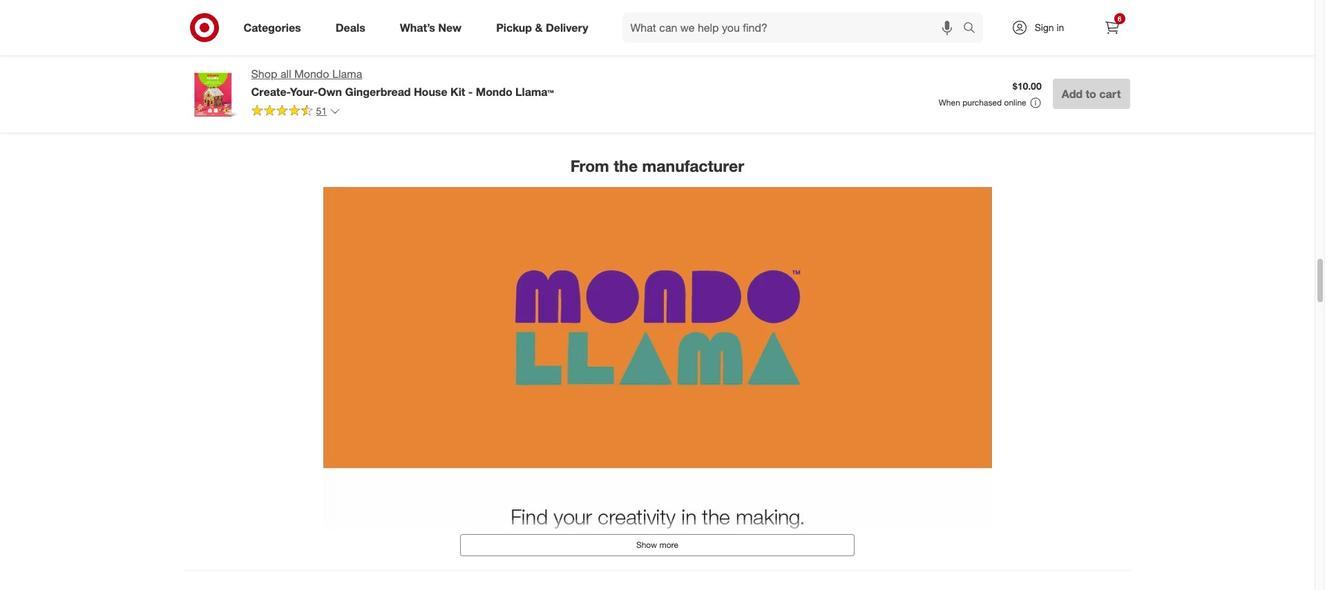 Task type: locate. For each thing, give the bounding box(es) containing it.
wood
[[404, 25, 430, 36], [968, 25, 994, 36], [1109, 25, 1135, 36]]

own for cookies
[[1086, 25, 1106, 36]]

search
[[957, 22, 990, 36]]

llama™ down "cookies"
[[1039, 49, 1070, 61]]

delivery
[[546, 20, 588, 34]]

1 paint- from the left
[[334, 25, 359, 36]]

& inside $5.00 paint-your-own wood trees & gifts christmas kit - mondo llama™
[[924, 37, 930, 48]]

deals
[[336, 20, 365, 34]]

llama™ down the pickup
[[508, 49, 540, 61]]

paint-
[[334, 25, 359, 36], [898, 25, 923, 36], [1039, 25, 1064, 36]]

what's
[[400, 20, 435, 34]]

own left 'delivery'
[[524, 25, 544, 36]]

-
[[708, 25, 712, 36], [399, 37, 403, 48], [577, 37, 581, 48], [808, 37, 812, 48], [1091, 37, 1095, 48], [254, 49, 258, 61], [912, 49, 916, 61], [468, 85, 473, 99]]

house down what's new link
[[414, 85, 448, 99]]

your- up gifts
[[923, 25, 945, 36]]

christmas down search
[[956, 37, 1000, 48]]

2 horizontal spatial $5.00
[[898, 13, 922, 24]]

own inside '$5.00 create-your-own craft stick characters christmas kit - mondo llama™'
[[248, 25, 268, 36]]

wood for paint-your-own wood trees & gifts christmas kit - mondo llama™
[[968, 25, 994, 36]]

gifts
[[932, 37, 953, 48]]

color-
[[475, 25, 501, 36]]

show
[[636, 540, 657, 551]]

pickup
[[496, 20, 532, 34]]

create- inside '$5.00 create-your-own craft stick characters christmas kit - mondo llama™'
[[193, 25, 225, 36]]

purchased
[[963, 97, 1002, 108]]

$5.00 inside '$5.00 create-your-own craft stick characters christmas kit - mondo llama™'
[[193, 13, 217, 24]]

your- up the ornaments on the top of page
[[359, 25, 382, 36]]

own up characters
[[248, 25, 268, 36]]

own inside $5.00 create-your-own paper garland kit - mondo llama™
[[812, 25, 832, 36]]

2 $5.00 from the left
[[757, 13, 781, 24]]

kit
[[694, 25, 705, 36], [385, 37, 397, 48], [563, 37, 574, 48], [794, 37, 806, 48], [1077, 37, 1089, 48], [240, 49, 252, 61], [898, 49, 910, 61], [451, 85, 465, 99]]

1 horizontal spatial christmas
[[956, 37, 1000, 48]]

own up gifts
[[945, 25, 966, 36]]

1 horizontal spatial paint-
[[898, 25, 923, 36]]

trees
[[898, 37, 921, 48]]

own up 51
[[318, 85, 342, 99]]

1 horizontal spatial &
[[924, 37, 930, 48]]

&
[[535, 20, 543, 34], [924, 37, 930, 48]]

show more button
[[460, 535, 855, 557]]

0 horizontal spatial house
[[414, 85, 448, 99]]

$10.00 up 12
[[616, 13, 645, 24]]

your- up "cookies"
[[1064, 25, 1086, 36]]

llama™
[[649, 37, 681, 48], [334, 49, 365, 61], [508, 49, 540, 61], [757, 49, 788, 61], [952, 49, 983, 61], [1039, 49, 1070, 61], [193, 61, 224, 73], [516, 85, 554, 99]]

categories
[[244, 20, 301, 34]]

own left 'paper'
[[812, 25, 832, 36]]

llama™ down "garland"
[[757, 49, 788, 61]]

kit inside '$5.00 create-your-own craft stick characters christmas kit - mondo llama™'
[[240, 49, 252, 61]]

1 horizontal spatial wood
[[968, 25, 994, 36]]

create- up "garland"
[[757, 25, 789, 36]]

create-
[[193, 25, 225, 36], [757, 25, 789, 36], [251, 85, 290, 99]]

own right in
[[1086, 25, 1106, 36]]

your- inside $5.00 create-your-own paper garland kit - mondo llama™
[[789, 25, 812, 36]]

house
[[532, 37, 560, 48], [414, 85, 448, 99]]

house down pickup & delivery
[[532, 37, 560, 48]]

paint- inside $5.00 paint-your-own wood trees & gifts christmas kit - mondo llama™
[[898, 25, 923, 36]]

the
[[614, 156, 638, 176]]

your- for cookies
[[1064, 25, 1086, 36]]

kit inside $5.00 paint-your-own wood trees & gifts christmas kit - mondo llama™
[[898, 49, 910, 61]]

image of create-your-own gingerbread house kit - mondo llama™ image
[[185, 66, 240, 122]]

wood inside the $10.00 paint-your-own wood cookies kit - mondo llama™
[[1109, 25, 1135, 36]]

own inside $25.00 color-your-own gingerbread house kit - mondo llama™
[[524, 25, 544, 36]]

- inside $5.00 create-your-own paper garland kit - mondo llama™
[[808, 37, 812, 48]]

kit right the ornaments on the top of page
[[385, 37, 397, 48]]

llama™ inside shop all mondo llama create-your-own gingerbread house kit - mondo llama™
[[516, 85, 554, 99]]

mondo inside '$5.00 create-your-own craft stick characters christmas kit - mondo llama™'
[[261, 49, 291, 61]]

$10.00 up online on the top of page
[[1013, 80, 1042, 92]]

own up the ornaments on the top of page
[[382, 25, 402, 36]]

your- inside $5.00 paint-your-own wood trees & gifts christmas kit - mondo llama™
[[923, 25, 945, 36]]

llama™ down stick
[[193, 61, 224, 73]]

3 wood from the left
[[1109, 25, 1135, 36]]

12
[[616, 25, 627, 36]]

$10.00 inside the $10.00 12 days of crafts kit - mondo llama™
[[616, 13, 645, 24]]

christmas
[[956, 37, 1000, 48], [193, 49, 237, 61]]

own for stick
[[248, 25, 268, 36]]

christmas down stick
[[193, 49, 237, 61]]

$5.00 up trees
[[898, 13, 922, 24]]

own
[[248, 25, 268, 36], [382, 25, 402, 36], [524, 25, 544, 36], [812, 25, 832, 36], [945, 25, 966, 36], [1086, 25, 1106, 36], [318, 85, 342, 99]]

llama™ inside $5.00 create-your-own paper garland kit - mondo llama™
[[757, 49, 788, 61]]

2 horizontal spatial create-
[[757, 25, 789, 36]]

llama™ down the ornaments on the top of page
[[334, 49, 365, 61]]

& left gifts
[[924, 37, 930, 48]]

from
[[571, 156, 609, 176]]

wood down 6
[[1109, 25, 1135, 36]]

$10.00 paint-your-own wood cookies kit - mondo llama™
[[1039, 13, 1135, 61]]

0 horizontal spatial &
[[535, 20, 543, 34]]

kit down characters
[[240, 49, 252, 61]]

your- for stick
[[225, 25, 248, 36]]

$5.00 inside $5.00 create-your-own paper garland kit - mondo llama™
[[757, 13, 781, 24]]

$10.00 up "cookies"
[[1039, 13, 1068, 24]]

2 horizontal spatial paint-
[[1039, 25, 1064, 36]]

your- down the $25.00
[[501, 25, 524, 36]]

own inside $10.00 paint-your-own wood ornaments kit - mondo llama™
[[382, 25, 402, 36]]

own for ornaments
[[382, 25, 402, 36]]

wood left 'new'
[[404, 25, 430, 36]]

your- inside the $10.00 paint-your-own wood cookies kit - mondo llama™
[[1064, 25, 1086, 36]]

0 vertical spatial &
[[535, 20, 543, 34]]

0 horizontal spatial paint-
[[334, 25, 359, 36]]

mondo
[[406, 37, 436, 48], [616, 37, 647, 48], [815, 37, 845, 48], [1098, 37, 1128, 48], [261, 49, 291, 61], [475, 49, 506, 61], [919, 49, 949, 61], [294, 67, 329, 81], [476, 85, 513, 99]]

0 horizontal spatial create-
[[193, 25, 225, 36]]

$5.00 paint-your-own wood trees & gifts christmas kit - mondo llama™
[[898, 13, 1000, 61]]

$5.00 up stick
[[193, 13, 217, 24]]

llama™ down $25.00 color-your-own gingerbread house kit - mondo llama™
[[516, 85, 554, 99]]

llama™ down search button at the top right of page
[[952, 49, 983, 61]]

create- inside $5.00 create-your-own paper garland kit - mondo llama™
[[757, 25, 789, 36]]

your- up characters
[[225, 25, 248, 36]]

own inside $5.00 paint-your-own wood trees & gifts christmas kit - mondo llama™
[[945, 25, 966, 36]]

paper
[[834, 25, 860, 36]]

your- up 51 link
[[290, 85, 318, 99]]

gingerbread
[[475, 37, 529, 48], [345, 85, 411, 99]]

1 wood from the left
[[404, 25, 430, 36]]

$10.00 up the ornaments on the top of page
[[334, 13, 363, 24]]

- inside $25.00 color-your-own gingerbread house kit - mondo llama™
[[577, 37, 581, 48]]

gingerbread down color-
[[475, 37, 529, 48]]

christmas inside '$5.00 create-your-own craft stick characters christmas kit - mondo llama™'
[[193, 49, 237, 61]]

- inside shop all mondo llama create-your-own gingerbread house kit - mondo llama™
[[468, 85, 473, 99]]

kit inside $5.00 create-your-own paper garland kit - mondo llama™
[[794, 37, 806, 48]]

your- inside $10.00 paint-your-own wood ornaments kit - mondo llama™
[[359, 25, 382, 36]]

mondo inside $5.00 create-your-own paper garland kit - mondo llama™
[[815, 37, 845, 48]]

house inside shop all mondo llama create-your-own gingerbread house kit - mondo llama™
[[414, 85, 448, 99]]

2 wood from the left
[[968, 25, 994, 36]]

manufacturer
[[642, 156, 744, 176]]

1 horizontal spatial gingerbread
[[475, 37, 529, 48]]

$5.00
[[193, 13, 217, 24], [757, 13, 781, 24], [898, 13, 922, 24]]

$10.00 inside $10.00 paint-your-own wood ornaments kit - mondo llama™
[[334, 13, 363, 24]]

0 vertical spatial gingerbread
[[475, 37, 529, 48]]

wood inside $5.00 paint-your-own wood trees & gifts christmas kit - mondo llama™
[[968, 25, 994, 36]]

- inside the $10.00 12 days of crafts kit - mondo llama™
[[708, 25, 712, 36]]

kit inside the $10.00 paint-your-own wood cookies kit - mondo llama™
[[1077, 37, 1089, 48]]

own inside the $10.00 paint-your-own wood cookies kit - mondo llama™
[[1086, 25, 1106, 36]]

0 horizontal spatial gingerbread
[[345, 85, 411, 99]]

kit down 'new'
[[451, 85, 465, 99]]

categories link
[[232, 12, 318, 43]]

kit inside the $10.00 12 days of crafts kit - mondo llama™
[[694, 25, 705, 36]]

paint- up trees
[[898, 25, 923, 36]]

add to cart
[[1062, 87, 1121, 101]]

gingerbread inside $25.00 color-your-own gingerbread house kit - mondo llama™
[[475, 37, 529, 48]]

new
[[438, 20, 462, 34]]

kit right crafts
[[694, 25, 705, 36]]

shop
[[251, 67, 277, 81]]

$5.00 create-your-own craft stick characters christmas kit - mondo llama™
[[193, 13, 292, 73]]

1 vertical spatial gingerbread
[[345, 85, 411, 99]]

your-
[[225, 25, 248, 36], [359, 25, 382, 36], [501, 25, 524, 36], [789, 25, 812, 36], [923, 25, 945, 36], [1064, 25, 1086, 36], [290, 85, 318, 99]]

& right the pickup
[[535, 20, 543, 34]]

0 horizontal spatial wood
[[404, 25, 430, 36]]

0 vertical spatial house
[[532, 37, 560, 48]]

your- for trees
[[923, 25, 945, 36]]

paint- inside the $10.00 paint-your-own wood cookies kit - mondo llama™
[[1039, 25, 1064, 36]]

1 horizontal spatial house
[[532, 37, 560, 48]]

1 vertical spatial house
[[414, 85, 448, 99]]

$10.00 for paint-your-own wood ornaments kit - mondo llama™
[[334, 13, 363, 24]]

wood left the sign in link
[[968, 25, 994, 36]]

your- for garland
[[789, 25, 812, 36]]

$5.00 inside $5.00 paint-your-own wood trees & gifts christmas kit - mondo llama™
[[898, 13, 922, 24]]

what's new link
[[388, 12, 479, 43]]

paint- up "cookies"
[[1039, 25, 1064, 36]]

llama™ down of
[[649, 37, 681, 48]]

wood inside $10.00 paint-your-own wood ornaments kit - mondo llama™
[[404, 25, 430, 36]]

$10.00 inside the $10.00 paint-your-own wood cookies kit - mondo llama™
[[1039, 13, 1068, 24]]

paint- up the ornaments on the top of page
[[334, 25, 359, 36]]

your- up "garland"
[[789, 25, 812, 36]]

paint- inside $10.00 paint-your-own wood ornaments kit - mondo llama™
[[334, 25, 359, 36]]

1 horizontal spatial create-
[[251, 85, 290, 99]]

kit down trees
[[898, 49, 910, 61]]

kit right "garland"
[[794, 37, 806, 48]]

1 $5.00 from the left
[[193, 13, 217, 24]]

your- inside $25.00 color-your-own gingerbread house kit - mondo llama™
[[501, 25, 524, 36]]

$10.00
[[334, 13, 363, 24], [616, 13, 645, 24], [1039, 13, 1068, 24], [1013, 80, 1042, 92]]

llama™ inside $10.00 paint-your-own wood ornaments kit - mondo llama™
[[334, 49, 365, 61]]

2 paint- from the left
[[898, 25, 923, 36]]

0 horizontal spatial $5.00
[[193, 13, 217, 24]]

0 horizontal spatial christmas
[[193, 49, 237, 61]]

ornaments
[[334, 37, 382, 48]]

paint- for ornaments
[[334, 25, 359, 36]]

create- up stick
[[193, 25, 225, 36]]

create- for garland
[[757, 25, 789, 36]]

gingerbread down llama
[[345, 85, 411, 99]]

create- down shop at the left top of page
[[251, 85, 290, 99]]

3 paint- from the left
[[1039, 25, 1064, 36]]

kit down 'delivery'
[[563, 37, 574, 48]]

$10.00 paint-your-own wood ornaments kit - mondo llama™
[[334, 13, 436, 61]]

$5.00 up "garland"
[[757, 13, 781, 24]]

sign
[[1035, 21, 1054, 33]]

to
[[1086, 87, 1097, 101]]

kit inside shop all mondo llama create-your-own gingerbread house kit - mondo llama™
[[451, 85, 465, 99]]

1 vertical spatial &
[[924, 37, 930, 48]]

your- inside '$5.00 create-your-own craft stick characters christmas kit - mondo llama™'
[[225, 25, 248, 36]]

- inside $10.00 paint-your-own wood ornaments kit - mondo llama™
[[399, 37, 403, 48]]

2 horizontal spatial wood
[[1109, 25, 1135, 36]]

1 horizontal spatial $5.00
[[757, 13, 781, 24]]

3 $5.00 from the left
[[898, 13, 922, 24]]

own inside shop all mondo llama create-your-own gingerbread house kit - mondo llama™
[[318, 85, 342, 99]]

kit right "cookies"
[[1077, 37, 1089, 48]]

create- for stick
[[193, 25, 225, 36]]



Task type: describe. For each thing, give the bounding box(es) containing it.
51 link
[[251, 104, 341, 120]]

llama™ inside the $10.00 12 days of crafts kit - mondo llama™
[[649, 37, 681, 48]]

own for trees
[[945, 25, 966, 36]]

your- for house
[[501, 25, 524, 36]]

gingerbread inside shop all mondo llama create-your-own gingerbread house kit - mondo llama™
[[345, 85, 411, 99]]

wood for paint-your-own wood ornaments kit - mondo llama™
[[404, 25, 430, 36]]

- inside '$5.00 create-your-own craft stick characters christmas kit - mondo llama™'
[[254, 49, 258, 61]]

craft
[[270, 25, 292, 36]]

what's new
[[400, 20, 462, 34]]

$5.00 for $5.00 create-your-own paper garland kit - mondo llama™
[[757, 13, 781, 24]]

own for garland
[[812, 25, 832, 36]]

garland
[[757, 37, 791, 48]]

house inside $25.00 color-your-own gingerbread house kit - mondo llama™
[[532, 37, 560, 48]]

6 link
[[1097, 12, 1127, 43]]

What can we help you find? suggestions appear below search field
[[622, 12, 966, 43]]

add
[[1062, 87, 1083, 101]]

mondo inside $25.00 color-your-own gingerbread house kit - mondo llama™
[[475, 49, 506, 61]]

when purchased online
[[939, 97, 1027, 108]]

$10.00 12 days of crafts kit - mondo llama™
[[616, 13, 712, 48]]

paint- for cookies
[[1039, 25, 1064, 36]]

$10.00 for paint-your-own wood cookies kit - mondo llama™
[[1039, 13, 1068, 24]]

of
[[654, 25, 662, 36]]

in
[[1057, 21, 1064, 33]]

stick
[[193, 37, 214, 48]]

llama™ inside $25.00 color-your-own gingerbread house kit - mondo llama™
[[508, 49, 540, 61]]

llama
[[332, 67, 362, 81]]

days
[[630, 25, 651, 36]]

cart
[[1100, 87, 1121, 101]]

wood for paint-your-own wood cookies kit - mondo llama™
[[1109, 25, 1135, 36]]

own for house
[[524, 25, 544, 36]]

when
[[939, 97, 960, 108]]

create- inside shop all mondo llama create-your-own gingerbread house kit - mondo llama™
[[251, 85, 290, 99]]

$5.00 for $5.00 paint-your-own wood trees & gifts christmas kit - mondo llama™
[[898, 13, 922, 24]]

all
[[280, 67, 291, 81]]

shop all mondo llama create-your-own gingerbread house kit - mondo llama™
[[251, 67, 554, 99]]

mondo inside the $10.00 paint-your-own wood cookies kit - mondo llama™
[[1098, 37, 1128, 48]]

- inside $5.00 paint-your-own wood trees & gifts christmas kit - mondo llama™
[[912, 49, 916, 61]]

llama™ inside $5.00 paint-your-own wood trees & gifts christmas kit - mondo llama™
[[952, 49, 983, 61]]

from the manufacturer
[[571, 156, 744, 176]]

paint- for trees
[[898, 25, 923, 36]]

characters
[[217, 37, 265, 48]]

llama™ inside the $10.00 paint-your-own wood cookies kit - mondo llama™
[[1039, 49, 1070, 61]]

more
[[660, 540, 679, 551]]

$25.00
[[475, 13, 504, 24]]

christmas inside $5.00 paint-your-own wood trees & gifts christmas kit - mondo llama™
[[956, 37, 1000, 48]]

$10.00 for 12 days of crafts kit - mondo llama™
[[616, 13, 645, 24]]

add to cart button
[[1053, 79, 1130, 109]]

$5.00 create-your-own paper garland kit - mondo llama™
[[757, 13, 860, 61]]

$5.00 for $5.00 create-your-own craft stick characters christmas kit - mondo llama™
[[193, 13, 217, 24]]

kit inside $25.00 color-your-own gingerbread house kit - mondo llama™
[[563, 37, 574, 48]]

sign in link
[[1000, 12, 1086, 43]]

cookies
[[1039, 37, 1074, 48]]

sign in
[[1035, 21, 1064, 33]]

pickup & delivery link
[[485, 12, 606, 43]]

your- for ornaments
[[359, 25, 382, 36]]

online
[[1004, 97, 1027, 108]]

mondo inside the $10.00 12 days of crafts kit - mondo llama™
[[616, 37, 647, 48]]

mondo inside $10.00 paint-your-own wood ornaments kit - mondo llama™
[[406, 37, 436, 48]]

$25.00 color-your-own gingerbread house kit - mondo llama™
[[475, 13, 581, 61]]

search button
[[957, 12, 990, 46]]

kit inside $10.00 paint-your-own wood ornaments kit - mondo llama™
[[385, 37, 397, 48]]

- inside the $10.00 paint-your-own wood cookies kit - mondo llama™
[[1091, 37, 1095, 48]]

pickup & delivery
[[496, 20, 588, 34]]

deals link
[[324, 12, 383, 43]]

mondo inside $5.00 paint-your-own wood trees & gifts christmas kit - mondo llama™
[[919, 49, 949, 61]]

6
[[1118, 15, 1122, 23]]

llama™ inside '$5.00 create-your-own craft stick characters christmas kit - mondo llama™'
[[193, 61, 224, 73]]

51
[[316, 105, 327, 117]]

show more
[[636, 540, 679, 551]]

your- inside shop all mondo llama create-your-own gingerbread house kit - mondo llama™
[[290, 85, 318, 99]]

crafts
[[665, 25, 691, 36]]



Task type: vqa. For each thing, say whether or not it's contained in the screenshot.


